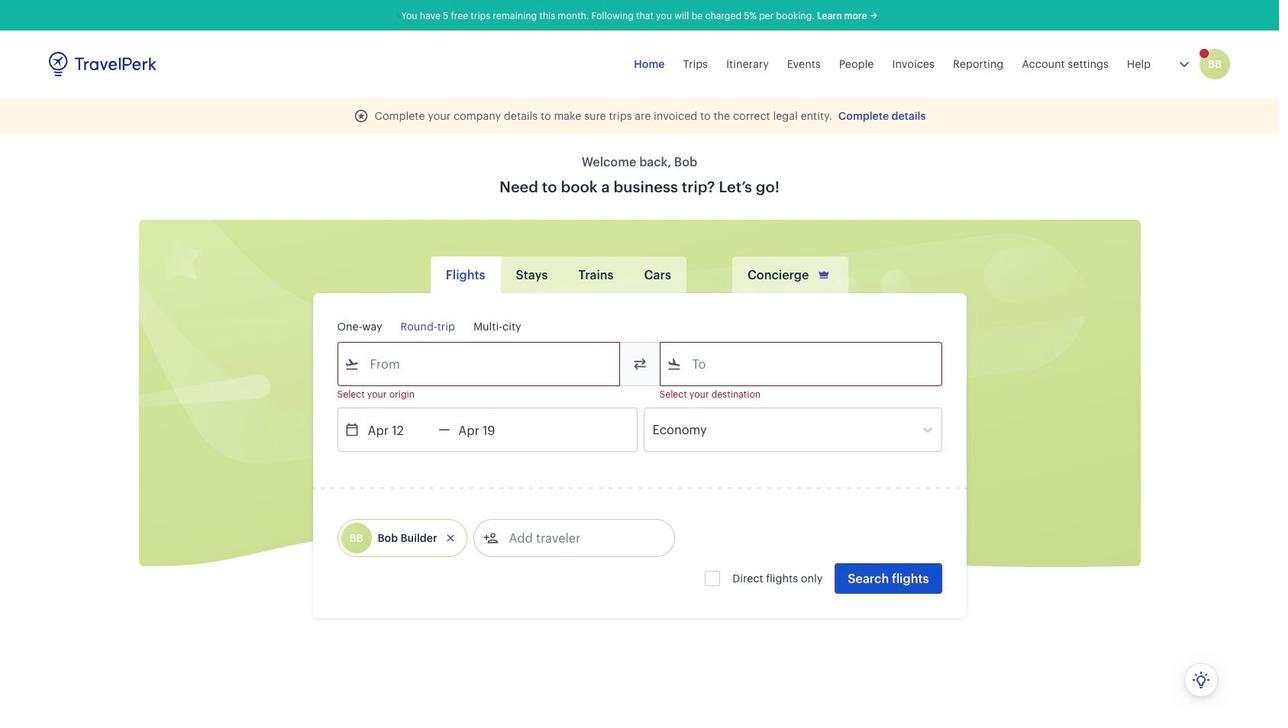 Task type: describe. For each thing, give the bounding box(es) containing it.
Add traveler search field
[[498, 526, 657, 551]]

Depart text field
[[359, 409, 439, 451]]

From search field
[[359, 352, 599, 377]]

To search field
[[682, 352, 922, 377]]

Return text field
[[450, 409, 530, 451]]



Task type: vqa. For each thing, say whether or not it's contained in the screenshot.
Choose Friday, May 10, 2024 as your check-out date. It's available. image
no



